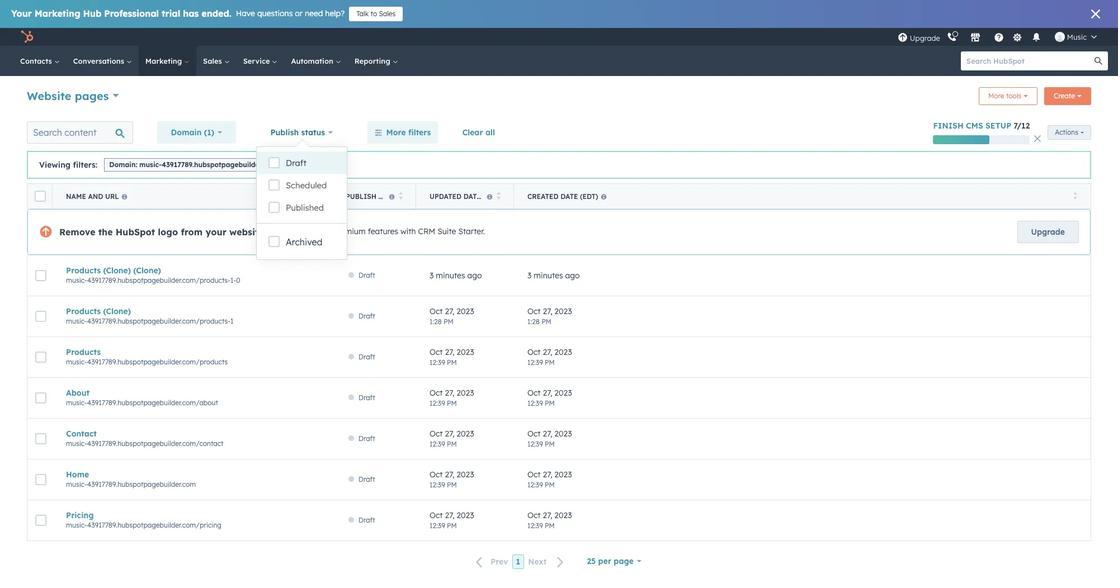 Task type: describe. For each thing, give the bounding box(es) containing it.
products link
[[66, 347, 319, 357]]

25 per page
[[587, 557, 634, 567]]

products was updated on oct 27, 2023 element
[[430, 347, 501, 368]]

products was created on oct 27, 2023 at 12:39 pm element
[[528, 347, 1077, 368]]

marketing inside the marketing "link"
[[145, 57, 184, 65]]

pm inside products was updated on oct 27, 2023 "element"
[[447, 358, 457, 367]]

logo
[[158, 227, 178, 238]]

pm inside contact was created on oct 27, 2023 at 12:39 pm element
[[545, 440, 555, 448]]

notifications button
[[1027, 28, 1046, 46]]

remove the hubspot logo from your website pages.
[[59, 227, 297, 238]]

actions button
[[1048, 125, 1091, 140]]

12:39 inside home was updated on oct 27, 2023 'element'
[[430, 481, 445, 489]]

ended.
[[202, 8, 231, 19]]

products for products
[[66, 347, 101, 357]]

website pages banner
[[27, 84, 1091, 110]]

domain (1) button
[[164, 121, 229, 144]]

settings link
[[1011, 31, 1025, 43]]

12:39 inside pricing was updated on oct 27, 2023 element
[[430, 522, 445, 530]]

updated
[[430, 192, 462, 201]]

contacts
[[20, 57, 54, 65]]

25 per page button
[[580, 550, 649, 573]]

sales inside "talk to sales" button
[[379, 10, 396, 18]]

(clone) for products (clone)
[[103, 307, 131, 317]]

features
[[368, 227, 398, 237]]

domain:
[[109, 160, 137, 169]]

website pages
[[27, 89, 109, 103]]

domain: music-43917789.hubspotpagebuilder.com
[[109, 160, 277, 169]]

home was updated on oct 27, 2023 element
[[430, 470, 501, 490]]

contact link
[[66, 429, 319, 439]]

hubspot link
[[13, 30, 42, 44]]

date for created
[[561, 192, 578, 201]]

all
[[486, 128, 495, 138]]

1 ago from the left
[[467, 271, 482, 281]]

marketplaces button
[[964, 28, 987, 46]]

name and url button
[[53, 184, 332, 209]]

about was created on oct 27, 2023 at 12:39 pm element
[[528, 388, 1077, 409]]

finish cms setup 7 / 12
[[933, 121, 1030, 131]]

domain
[[171, 128, 202, 138]]

2023 for home was created on oct 27, 2023 at 12:39 pm "element"
[[555, 470, 572, 480]]

help button
[[990, 28, 1009, 46]]

1 3 minutes ago from the left
[[430, 271, 482, 281]]

scheduled
[[286, 180, 327, 191]]

27, inside 'element'
[[445, 470, 455, 480]]

pricing music-43917789.hubspotpagebuilder.com/pricing
[[66, 511, 221, 530]]

pm inside products (clone) was updated on oct 27, 2023 element
[[444, 317, 454, 326]]

setup
[[986, 121, 1012, 131]]

pm inside home was created on oct 27, 2023 at 12:39 pm "element"
[[545, 481, 555, 489]]

products (clone) link
[[66, 307, 319, 317]]

12:39 inside "element"
[[528, 481, 543, 489]]

products for products (clone)
[[66, 307, 101, 317]]

2023 for contact was updated on oct 27, 2023 element in the bottom of the page
[[457, 429, 474, 439]]

hubspot image
[[20, 30, 34, 44]]

settings image
[[1013, 33, 1023, 43]]

music
[[1067, 32, 1087, 41]]

contact music-43917789.hubspotpagebuilder.com/contact
[[66, 429, 223, 448]]

(edt) for updated date (edt)
[[483, 192, 501, 201]]

create
[[1054, 92, 1075, 100]]

suite
[[438, 227, 456, 237]]

pm inside about was updated on oct 27, 2023 element
[[447, 399, 457, 408]]

tools
[[1006, 92, 1022, 100]]

pagination navigation
[[469, 555, 571, 570]]

oct 27, 2023 12:39 pm for home was updated on oct 27, 2023 'element'
[[430, 470, 474, 489]]

2023 for the about was created on oct 27, 2023 at 12:39 pm element
[[555, 388, 572, 398]]

1 3 from the left
[[430, 271, 434, 281]]

music- inside products (clone) music-43917789.hubspotpagebuilder.com/products-1
[[66, 317, 87, 326]]

2 1:28 from the left
[[528, 317, 540, 326]]

created
[[528, 192, 559, 201]]

oct 27, 2023 1:28 pm for products (clone) was updated on oct 27, 2023 element
[[430, 306, 474, 326]]

43917789.hubspotpagebuilder.com/products
[[87, 358, 228, 366]]

status for publish status button
[[378, 192, 404, 201]]

cms
[[966, 121, 983, 131]]

home was created on oct 27, 2023 at 12:39 pm element
[[528, 470, 1077, 490]]

questions
[[257, 8, 293, 18]]

43917789.hubspotpagebuilder.com for home
[[87, 481, 196, 489]]

1:28 inside products (clone) was updated on oct 27, 2023 element
[[430, 317, 442, 326]]

/
[[1017, 121, 1022, 131]]

oct 27, 2023 12:39 pm for products was updated on oct 27, 2023 "element"
[[430, 347, 474, 367]]

draft for (clone)
[[359, 271, 375, 280]]

press to sort. element for updated date (edt)
[[496, 192, 501, 201]]

2 minutes from the left
[[534, 271, 563, 281]]

more tools
[[989, 92, 1022, 100]]

43917789.hubspotpagebuilder.com/about
[[87, 399, 218, 407]]

reporting
[[355, 57, 392, 65]]

draft inside list box
[[286, 158, 307, 168]]

reporting link
[[348, 46, 405, 76]]

2023 for products (clone) was created on oct 27, 2023 at 1:28 pm element
[[555, 306, 572, 316]]

need
[[305, 8, 323, 18]]

search button
[[1089, 51, 1108, 70]]

marketplaces image
[[971, 33, 981, 43]]

43917789.hubspotpagebuilder.com/pricing
[[87, 521, 221, 530]]

sales link
[[196, 46, 236, 76]]

publish for publish status button
[[346, 192, 376, 201]]

automation
[[291, 57, 336, 65]]

(clone) for products (clone) (clone)
[[103, 266, 131, 276]]

created date (edt)
[[528, 192, 598, 201]]

products (clone) was updated on oct 27, 2023 element
[[430, 306, 501, 327]]

calling icon button
[[943, 30, 962, 44]]

0 vertical spatial marketing
[[35, 8, 80, 19]]

viewing
[[39, 160, 71, 170]]

pm inside pricing was created on oct 27, 2023 at 12:39 pm element
[[545, 522, 555, 530]]

oct 27, 2023 12:39 pm for home was created on oct 27, 2023 at 12:39 pm "element"
[[528, 470, 572, 489]]

page
[[614, 557, 634, 567]]

per
[[598, 557, 611, 567]]

products music-43917789.hubspotpagebuilder.com/products
[[66, 347, 228, 366]]

greg robinson image
[[1055, 32, 1065, 42]]

2023 for products (clone) was updated on oct 27, 2023 element
[[457, 306, 474, 316]]

date for updated
[[464, 192, 481, 201]]

filters
[[408, 128, 431, 138]]

music button
[[1048, 28, 1104, 46]]

more tools button
[[979, 87, 1038, 105]]

(1)
[[204, 128, 214, 138]]

1 inside products (clone) music-43917789.hubspotpagebuilder.com/products-1
[[231, 317, 234, 326]]

finish
[[933, 121, 964, 131]]

products (clone) was created on oct 27, 2023 at 1:28 pm element
[[528, 306, 1077, 327]]

updated date (edt)
[[430, 192, 501, 201]]

sales inside sales link
[[203, 57, 224, 65]]

has
[[183, 8, 199, 19]]

crm
[[418, 227, 435, 237]]

archived
[[286, 237, 322, 248]]

12:39 inside contact was updated on oct 27, 2023 element
[[430, 440, 445, 448]]

conversations
[[73, 57, 126, 65]]

43917789.hubspotpagebuilder.com/contact
[[87, 440, 223, 448]]

domain filter: element
[[102, 157, 296, 172]]

created date (edt) button
[[514, 184, 1091, 209]]

pricing link
[[66, 511, 319, 521]]

press to sort. image for publish status
[[399, 192, 403, 199]]

about was updated on oct 27, 2023 element
[[430, 388, 501, 409]]

publish status button
[[332, 184, 416, 209]]

home music-43917789.hubspotpagebuilder.com
[[66, 470, 196, 489]]

2023 for home was updated on oct 27, 2023 'element'
[[457, 470, 474, 480]]

publish status for publish status dropdown button
[[270, 128, 325, 138]]

about link
[[66, 388, 319, 398]]

pricing was updated on oct 27, 2023 element
[[430, 510, 501, 531]]

draft for 43917789.hubspotpagebuilder.com/products
[[359, 353, 375, 361]]

contact
[[66, 429, 97, 439]]

press to sort. element for publish status
[[399, 192, 403, 201]]



Task type: vqa. For each thing, say whether or not it's contained in the screenshot.


Task type: locate. For each thing, give the bounding box(es) containing it.
url
[[105, 192, 119, 201]]

0 horizontal spatial date
[[464, 192, 481, 201]]

name
[[66, 192, 86, 201]]

oct 27, 2023 12:39 pm inside pricing was updated on oct 27, 2023 element
[[430, 510, 474, 530]]

2023 inside contact was updated on oct 27, 2023 element
[[457, 429, 474, 439]]

1 horizontal spatial oct 27, 2023 1:28 pm
[[528, 306, 572, 326]]

products for products (clone) (clone)
[[66, 266, 101, 276]]

43917789.hubspotpagebuilder.com/products- inside products (clone) (clone) music-43917789.hubspotpagebuilder.com/products-1-0
[[87, 276, 231, 285]]

professional
[[104, 8, 159, 19]]

1 horizontal spatial upgrade
[[1031, 227, 1065, 237]]

clear all button
[[455, 121, 502, 144]]

draft for 43917789.hubspotpagebuilder.com/pricing
[[359, 516, 375, 525]]

1 vertical spatial marketing
[[145, 57, 184, 65]]

1 vertical spatial upgrade
[[1031, 227, 1065, 237]]

more filters
[[386, 128, 431, 138]]

publish status for publish status button
[[346, 192, 404, 201]]

0 horizontal spatial publish
[[270, 128, 299, 138]]

oct 27, 2023 12:39 pm for about was updated on oct 27, 2023 element
[[430, 388, 474, 408]]

0 horizontal spatial close image
[[1035, 135, 1041, 142]]

2023 inside about was updated on oct 27, 2023 element
[[457, 388, 474, 398]]

2023
[[457, 306, 474, 316], [555, 306, 572, 316], [457, 347, 474, 357], [555, 347, 572, 357], [457, 388, 474, 398], [555, 388, 572, 398], [457, 429, 474, 439], [555, 429, 572, 439], [457, 470, 474, 480], [555, 470, 572, 480], [457, 510, 474, 521], [555, 510, 572, 521]]

27,
[[445, 306, 455, 316], [543, 306, 552, 316], [445, 347, 455, 357], [543, 347, 552, 357], [445, 388, 455, 398], [543, 388, 552, 398], [445, 429, 455, 439], [543, 429, 552, 439], [445, 470, 455, 480], [543, 470, 552, 480], [445, 510, 455, 521], [543, 510, 552, 521]]

products inside products (clone) (clone) music-43917789.hubspotpagebuilder.com/products-1-0
[[66, 266, 101, 276]]

website pages button
[[27, 88, 119, 104]]

1 button
[[512, 555, 524, 570]]

3
[[430, 271, 434, 281], [528, 271, 532, 281]]

publish status up features
[[346, 192, 404, 201]]

press to sort. element up upgrade link
[[1073, 192, 1077, 201]]

12
[[1022, 121, 1030, 131]]

0 vertical spatial publish status
[[270, 128, 325, 138]]

publish status inside dropdown button
[[270, 128, 325, 138]]

date inside button
[[464, 192, 481, 201]]

pm inside pricing was updated on oct 27, 2023 element
[[447, 522, 457, 530]]

43917789.hubspotpagebuilder.com/products- down products (clone) link
[[87, 317, 231, 326]]

products (clone) (clone) music-43917789.hubspotpagebuilder.com/products-1-0
[[66, 266, 240, 285]]

7
[[1014, 121, 1017, 131]]

(edt) inside button
[[580, 192, 598, 201]]

updated date (edt) button
[[416, 184, 514, 209]]

home
[[66, 470, 89, 480]]

press to sort. element
[[399, 192, 403, 201], [496, 192, 501, 201], [1073, 192, 1077, 201]]

2 43917789.hubspotpagebuilder.com/products- from the top
[[87, 317, 231, 326]]

hubspot
[[116, 227, 155, 238]]

or
[[295, 8, 303, 18]]

list box
[[257, 147, 347, 223]]

(clone) inside products (clone) music-43917789.hubspotpagebuilder.com/products-1
[[103, 307, 131, 317]]

43917789.hubspotpagebuilder.com inside domain filter: element
[[162, 160, 277, 169]]

25
[[587, 557, 596, 567]]

1 down products (clone) link
[[231, 317, 234, 326]]

music- inside domain filter: element
[[139, 160, 162, 169]]

sales left the service
[[203, 57, 224, 65]]

2023 for pricing was created on oct 27, 2023 at 12:39 pm element
[[555, 510, 572, 521]]

help?
[[325, 8, 345, 18]]

0 vertical spatial publish
[[270, 128, 299, 138]]

2 (edt) from the left
[[580, 192, 598, 201]]

list box containing draft
[[257, 147, 347, 223]]

publish up premium
[[346, 192, 376, 201]]

status up scheduled
[[301, 128, 325, 138]]

clear all
[[462, 128, 495, 138]]

12:39
[[430, 358, 445, 367], [528, 358, 543, 367], [430, 399, 445, 408], [528, 399, 543, 408], [430, 440, 445, 448], [528, 440, 543, 448], [430, 481, 445, 489], [528, 481, 543, 489], [430, 522, 445, 530], [528, 522, 543, 530]]

pm inside home was updated on oct 27, 2023 'element'
[[447, 481, 457, 489]]

sales
[[379, 10, 396, 18], [203, 57, 224, 65]]

to
[[371, 10, 377, 18]]

products inside products music-43917789.hubspotpagebuilder.com/products
[[66, 347, 101, 357]]

0 horizontal spatial minutes
[[436, 271, 465, 281]]

oct 27, 2023 12:39 pm inside products was updated on oct 27, 2023 "element"
[[430, 347, 474, 367]]

1 vertical spatial more
[[386, 128, 406, 138]]

starter.
[[458, 227, 485, 237]]

marketing
[[35, 8, 80, 19], [145, 57, 184, 65]]

2 products from the top
[[66, 307, 101, 317]]

1 horizontal spatial ago
[[565, 271, 580, 281]]

draft for music-
[[359, 312, 375, 321]]

oct 27, 2023 12:39 pm inside products was created on oct 27, 2023 at 12:39 pm element
[[528, 347, 572, 367]]

1 products from the top
[[66, 266, 101, 276]]

pm inside contact was updated on oct 27, 2023 element
[[447, 440, 457, 448]]

1 vertical spatial products
[[66, 307, 101, 317]]

press to sort. image for created date (edt)
[[1073, 192, 1077, 199]]

1 horizontal spatial date
[[561, 192, 578, 201]]

press to sort. image
[[399, 192, 403, 199], [1073, 192, 1077, 199]]

2 3 minutes ago from the left
[[528, 271, 580, 281]]

(edt) up starter.
[[483, 192, 501, 201]]

contact was created on oct 27, 2023 at 12:39 pm element
[[528, 429, 1077, 449]]

3 minutes ago
[[430, 271, 482, 281], [528, 271, 580, 281]]

the
[[98, 227, 113, 238]]

2 vertical spatial products
[[66, 347, 101, 357]]

2023 inside home was created on oct 27, 2023 at 12:39 pm "element"
[[555, 470, 572, 480]]

0 vertical spatial close image
[[1091, 10, 1100, 18]]

2023 inside products (clone) was updated on oct 27, 2023 element
[[457, 306, 474, 316]]

service
[[243, 57, 272, 65]]

0 horizontal spatial 3
[[430, 271, 434, 281]]

pm inside products (clone) was created on oct 27, 2023 at 1:28 pm element
[[542, 317, 552, 326]]

pages.
[[267, 227, 297, 238]]

talk to sales
[[356, 10, 396, 18]]

oct 27, 2023 12:39 pm inside pricing was created on oct 27, 2023 at 12:39 pm element
[[528, 510, 572, 530]]

1 press to sort. element from the left
[[399, 192, 403, 201]]

3 press to sort. element from the left
[[1073, 192, 1077, 201]]

more inside "popup button"
[[989, 92, 1004, 100]]

1 vertical spatial 1
[[516, 557, 520, 567]]

about music-43917789.hubspotpagebuilder.com/about
[[66, 388, 218, 407]]

marketing link
[[139, 46, 196, 76]]

1 horizontal spatial close image
[[1091, 10, 1100, 18]]

contact was updated on oct 27, 2023 element
[[430, 429, 501, 449]]

2023 inside pricing was updated on oct 27, 2023 element
[[457, 510, 474, 521]]

3 products from the top
[[66, 347, 101, 357]]

1-
[[231, 276, 236, 285]]

date left press to sort. icon
[[464, 192, 481, 201]]

2 date from the left
[[561, 192, 578, 201]]

0 vertical spatial more
[[989, 92, 1004, 100]]

43917789.hubspotpagebuilder.com for domain:
[[162, 160, 277, 169]]

0 horizontal spatial sales
[[203, 57, 224, 65]]

menu containing music
[[897, 28, 1105, 46]]

marketing left hub
[[35, 8, 80, 19]]

0 horizontal spatial upgrade
[[910, 33, 940, 42]]

0 horizontal spatial ago
[[467, 271, 482, 281]]

oct 27, 2023 12:39 pm
[[430, 347, 474, 367], [528, 347, 572, 367], [430, 388, 474, 408], [528, 388, 572, 408], [430, 429, 474, 448], [528, 429, 572, 448], [430, 470, 474, 489], [528, 470, 572, 489], [430, 510, 474, 530], [528, 510, 572, 530]]

next button
[[524, 555, 571, 570]]

43917789.hubspotpagebuilder.com inside home music-43917789.hubspotpagebuilder.com
[[87, 481, 196, 489]]

1:28
[[430, 317, 442, 326], [528, 317, 540, 326]]

(clone) down hubspot
[[133, 266, 161, 276]]

marketing down the trial
[[145, 57, 184, 65]]

pricing was created on oct 27, 2023 at 12:39 pm element
[[528, 510, 1077, 531]]

products inside products (clone) music-43917789.hubspotpagebuilder.com/products-1
[[66, 307, 101, 317]]

sales right to
[[379, 10, 396, 18]]

2023 inside the about was created on oct 27, 2023 at 12:39 pm element
[[555, 388, 572, 398]]

press to sort. element up the unlock premium features with crm suite starter.
[[399, 192, 403, 201]]

0 horizontal spatial 1
[[231, 317, 234, 326]]

1 horizontal spatial 3 minutes ago
[[528, 271, 580, 281]]

1 43917789.hubspotpagebuilder.com/products- from the top
[[87, 276, 231, 285]]

(edt) right the created
[[580, 192, 598, 201]]

1 horizontal spatial (edt)
[[580, 192, 598, 201]]

12:39 inside products was updated on oct 27, 2023 "element"
[[430, 358, 445, 367]]

publish inside dropdown button
[[270, 128, 299, 138]]

1 vertical spatial close image
[[1035, 135, 1041, 142]]

1 oct 27, 2023 1:28 pm from the left
[[430, 306, 474, 326]]

music- inside products music-43917789.hubspotpagebuilder.com/products
[[66, 358, 87, 366]]

1 horizontal spatial press to sort. element
[[496, 192, 501, 201]]

draft for 43917789.hubspotpagebuilder.com
[[359, 476, 375, 484]]

music- for home
[[66, 481, 87, 489]]

0 vertical spatial status
[[301, 128, 325, 138]]

2 3 from the left
[[528, 271, 532, 281]]

press to sort. element inside publish status button
[[399, 192, 403, 201]]

music- for domain:
[[139, 160, 162, 169]]

1 horizontal spatial marketing
[[145, 57, 184, 65]]

music- inside pricing music-43917789.hubspotpagebuilder.com/pricing
[[66, 521, 87, 530]]

search image
[[1095, 57, 1103, 65]]

43917789.hubspotpagebuilder.com up pricing music-43917789.hubspotpagebuilder.com/pricing
[[87, 481, 196, 489]]

home link
[[66, 470, 319, 480]]

1 horizontal spatial more
[[989, 92, 1004, 100]]

draft for 43917789.hubspotpagebuilder.com/about
[[359, 394, 375, 402]]

0 horizontal spatial press to sort. element
[[399, 192, 403, 201]]

0
[[236, 276, 240, 285]]

43917789.hubspotpagebuilder.com/products- down the "products (clone) (clone)" link
[[87, 276, 231, 285]]

0 vertical spatial 1
[[231, 317, 234, 326]]

oct 27, 2023 12:39 pm inside home was created on oct 27, 2023 at 12:39 pm "element"
[[528, 470, 572, 489]]

press to sort. image up upgrade link
[[1073, 192, 1077, 199]]

1 horizontal spatial minutes
[[534, 271, 563, 281]]

1 vertical spatial 43917789.hubspotpagebuilder.com/products-
[[87, 317, 231, 326]]

oct 27, 2023 12:39 pm inside home was updated on oct 27, 2023 'element'
[[430, 470, 474, 489]]

automation link
[[284, 46, 348, 76]]

website
[[229, 227, 264, 238]]

2 press to sort. image from the left
[[1073, 192, 1077, 199]]

oct 27, 2023 12:39 pm for contact was created on oct 27, 2023 at 12:39 pm element
[[528, 429, 572, 448]]

2023 for pricing was updated on oct 27, 2023 element
[[457, 510, 474, 521]]

2023 inside pricing was created on oct 27, 2023 at 12:39 pm element
[[555, 510, 572, 521]]

prev button
[[469, 555, 512, 570]]

products (clone) (clone) link
[[66, 266, 319, 276]]

your
[[11, 8, 32, 19]]

2 press to sort. element from the left
[[496, 192, 501, 201]]

oct 27, 2023 12:39 pm for contact was updated on oct 27, 2023 element in the bottom of the page
[[430, 429, 474, 448]]

1 vertical spatial sales
[[203, 57, 224, 65]]

0 vertical spatial sales
[[379, 10, 396, 18]]

prev
[[491, 557, 508, 567]]

status up the unlock premium features with crm suite starter.
[[378, 192, 404, 201]]

1 horizontal spatial sales
[[379, 10, 396, 18]]

0 vertical spatial products
[[66, 266, 101, 276]]

close image left actions
[[1035, 135, 1041, 142]]

menu
[[897, 28, 1105, 46]]

oct inside 'element'
[[430, 470, 443, 480]]

(clone) down products (clone) (clone) music-43917789.hubspotpagebuilder.com/products-1-0
[[103, 307, 131, 317]]

1 horizontal spatial 3
[[528, 271, 532, 281]]

close image
[[1091, 10, 1100, 18], [1035, 135, 1041, 142]]

1 right prev
[[516, 557, 520, 567]]

conversations link
[[66, 46, 139, 76]]

0 vertical spatial upgrade
[[910, 33, 940, 42]]

2023 inside products was updated on oct 27, 2023 "element"
[[457, 347, 474, 357]]

press to sort. image
[[496, 192, 501, 199]]

2023 for products was created on oct 27, 2023 at 12:39 pm element
[[555, 347, 572, 357]]

0 horizontal spatial oct 27, 2023 1:28 pm
[[430, 306, 474, 326]]

unlock
[[305, 227, 331, 237]]

upgrade inside upgrade link
[[1031, 227, 1065, 237]]

1 vertical spatial status
[[378, 192, 404, 201]]

0 horizontal spatial (edt)
[[483, 192, 501, 201]]

press to sort. element inside created date (edt) button
[[1073, 192, 1077, 201]]

upgrade link
[[1017, 221, 1079, 243]]

talk to sales button
[[349, 7, 403, 21]]

pm inside products was created on oct 27, 2023 at 12:39 pm element
[[545, 358, 555, 367]]

about
[[66, 388, 90, 398]]

0 vertical spatial 43917789.hubspotpagebuilder.com
[[162, 160, 277, 169]]

website
[[27, 89, 71, 103]]

press to sort. element for created date (edt)
[[1073, 192, 1077, 201]]

0 horizontal spatial press to sort. image
[[399, 192, 403, 199]]

press to sort. element inside updated date (edt) button
[[496, 192, 501, 201]]

with
[[401, 227, 416, 237]]

date
[[464, 192, 481, 201], [561, 192, 578, 201]]

0 horizontal spatial more
[[386, 128, 406, 138]]

publish for publish status dropdown button
[[270, 128, 299, 138]]

help image
[[994, 33, 1004, 43]]

(edt) for created date (edt)
[[580, 192, 598, 201]]

more left filters
[[386, 128, 406, 138]]

1 horizontal spatial status
[[378, 192, 404, 201]]

1 horizontal spatial press to sort. image
[[1073, 192, 1077, 199]]

oct 27, 2023 12:39 pm for the about was created on oct 27, 2023 at 12:39 pm element
[[528, 388, 572, 408]]

status for publish status dropdown button
[[301, 128, 325, 138]]

domain (1)
[[171, 128, 214, 138]]

status inside button
[[378, 192, 404, 201]]

hub
[[83, 8, 101, 19]]

1 inside button
[[516, 557, 520, 567]]

oct 27, 2023 12:39 pm for pricing was updated on oct 27, 2023 element
[[430, 510, 474, 530]]

pm inside the about was created on oct 27, 2023 at 12:39 pm element
[[545, 399, 555, 408]]

notifications image
[[1031, 33, 1042, 43]]

2 oct 27, 2023 1:28 pm from the left
[[528, 306, 572, 326]]

1 date from the left
[[464, 192, 481, 201]]

press to sort. image inside publish status button
[[399, 192, 403, 199]]

music- inside home music-43917789.hubspotpagebuilder.com
[[66, 481, 87, 489]]

press to sort. element left the created
[[496, 192, 501, 201]]

2 horizontal spatial press to sort. element
[[1073, 192, 1077, 201]]

2023 for products was updated on oct 27, 2023 "element"
[[457, 347, 474, 357]]

music- for pricing
[[66, 521, 87, 530]]

close image up music "popup button"
[[1091, 10, 1100, 18]]

1 horizontal spatial publish status
[[346, 192, 404, 201]]

2023 inside products was created on oct 27, 2023 at 12:39 pm element
[[555, 347, 572, 357]]

upgrade image
[[898, 33, 908, 43]]

1 vertical spatial 43917789.hubspotpagebuilder.com
[[87, 481, 196, 489]]

oct 27, 2023 12:39 pm for pricing was created on oct 27, 2023 at 12:39 pm element
[[528, 510, 572, 530]]

oct 27, 2023 1:28 pm inside products (clone) was updated on oct 27, 2023 element
[[430, 306, 474, 326]]

12:39 inside about was updated on oct 27, 2023 element
[[430, 399, 445, 408]]

43917789.hubspotpagebuilder.com/products- inside products (clone) music-43917789.hubspotpagebuilder.com/products-1
[[87, 317, 231, 326]]

1 minutes from the left
[[436, 271, 465, 281]]

Search content search field
[[27, 121, 133, 144]]

2023 inside home was updated on oct 27, 2023 'element'
[[457, 470, 474, 480]]

finish cms setup progress bar
[[933, 135, 989, 144]]

draft for 43917789.hubspotpagebuilder.com/contact
[[359, 435, 375, 443]]

oct 27, 2023 12:39 pm inside the about was created on oct 27, 2023 at 12:39 pm element
[[528, 388, 572, 408]]

2023 for contact was created on oct 27, 2023 at 12:39 pm element
[[555, 429, 572, 439]]

published
[[286, 203, 324, 213]]

0 horizontal spatial marketing
[[35, 8, 80, 19]]

oct 27, 2023 12:39 pm inside contact was updated on oct 27, 2023 element
[[430, 429, 474, 448]]

0 horizontal spatial 1:28
[[430, 317, 442, 326]]

music- inside contact music-43917789.hubspotpagebuilder.com/contact
[[66, 440, 87, 448]]

press to sort. image up the unlock premium features with crm suite starter.
[[399, 192, 403, 199]]

service link
[[236, 46, 284, 76]]

2 ago from the left
[[565, 271, 580, 281]]

close image
[[283, 163, 288, 167]]

43917789.hubspotpagebuilder.com down (1)
[[162, 160, 277, 169]]

1 vertical spatial publish
[[346, 192, 376, 201]]

0 vertical spatial 43917789.hubspotpagebuilder.com/products-
[[87, 276, 231, 285]]

(edt)
[[483, 192, 501, 201], [580, 192, 598, 201]]

oct 27, 2023 12:39 pm inside contact was created on oct 27, 2023 at 12:39 pm element
[[528, 429, 572, 448]]

0 horizontal spatial status
[[301, 128, 325, 138]]

press to sort. image inside created date (edt) button
[[1073, 192, 1077, 199]]

publish status up close icon
[[270, 128, 325, 138]]

upgrade inside menu
[[910, 33, 940, 42]]

music- for contact
[[66, 440, 87, 448]]

1 horizontal spatial publish
[[346, 192, 376, 201]]

oct 27, 2023 1:28 pm inside products (clone) was created on oct 27, 2023 at 1:28 pm element
[[528, 306, 572, 326]]

oct 27, 2023 12:39 pm for products was created on oct 27, 2023 at 12:39 pm element
[[528, 347, 572, 367]]

clear
[[462, 128, 483, 138]]

0 horizontal spatial publish status
[[270, 128, 325, 138]]

2023 inside contact was created on oct 27, 2023 at 12:39 pm element
[[555, 429, 572, 439]]

oct 27, 2023 1:28 pm for products (clone) was created on oct 27, 2023 at 1:28 pm element
[[528, 306, 572, 326]]

1 press to sort. image from the left
[[399, 192, 403, 199]]

more for more tools
[[989, 92, 1004, 100]]

date inside button
[[561, 192, 578, 201]]

music- inside about music-43917789.hubspotpagebuilder.com/about
[[66, 399, 87, 407]]

more for more filters
[[386, 128, 406, 138]]

contacts link
[[13, 46, 66, 76]]

draft
[[286, 158, 307, 168], [359, 271, 375, 280], [359, 312, 375, 321], [359, 353, 375, 361], [359, 394, 375, 402], [359, 435, 375, 443], [359, 476, 375, 484], [359, 516, 375, 525]]

(clone) down the
[[103, 266, 131, 276]]

pages
[[75, 89, 109, 103]]

have
[[236, 8, 255, 18]]

1 horizontal spatial 1:28
[[528, 317, 540, 326]]

status inside dropdown button
[[301, 128, 325, 138]]

43917789.hubspotpagebuilder.com
[[162, 160, 277, 169], [87, 481, 196, 489]]

music- for products
[[66, 358, 87, 366]]

date right the created
[[561, 192, 578, 201]]

1 1:28 from the left
[[430, 317, 442, 326]]

0 horizontal spatial 3 minutes ago
[[430, 271, 482, 281]]

publish inside button
[[346, 192, 376, 201]]

ago
[[467, 271, 482, 281], [565, 271, 580, 281]]

calling icon image
[[947, 32, 957, 43]]

1 (edt) from the left
[[483, 192, 501, 201]]

publish status inside button
[[346, 192, 404, 201]]

viewing filters:
[[39, 160, 98, 170]]

more inside button
[[386, 128, 406, 138]]

more
[[989, 92, 1004, 100], [386, 128, 406, 138]]

1 horizontal spatial 1
[[516, 557, 520, 567]]

products (clone) music-43917789.hubspotpagebuilder.com/products-1
[[66, 307, 234, 326]]

premium
[[333, 227, 366, 237]]

2023 for about was updated on oct 27, 2023 element
[[457, 388, 474, 398]]

music- for about
[[66, 399, 87, 407]]

publish up close icon
[[270, 128, 299, 138]]

music- inside products (clone) (clone) music-43917789.hubspotpagebuilder.com/products-1-0
[[66, 276, 87, 285]]

Search HubSpot search field
[[961, 51, 1098, 70]]

(edt) inside button
[[483, 192, 501, 201]]

1 vertical spatial publish status
[[346, 192, 404, 201]]

2023 inside products (clone) was created on oct 27, 2023 at 1:28 pm element
[[555, 306, 572, 316]]

oct 27, 2023 12:39 pm inside about was updated on oct 27, 2023 element
[[430, 388, 474, 408]]

more left tools
[[989, 92, 1004, 100]]

1
[[231, 317, 234, 326], [516, 557, 520, 567]]



